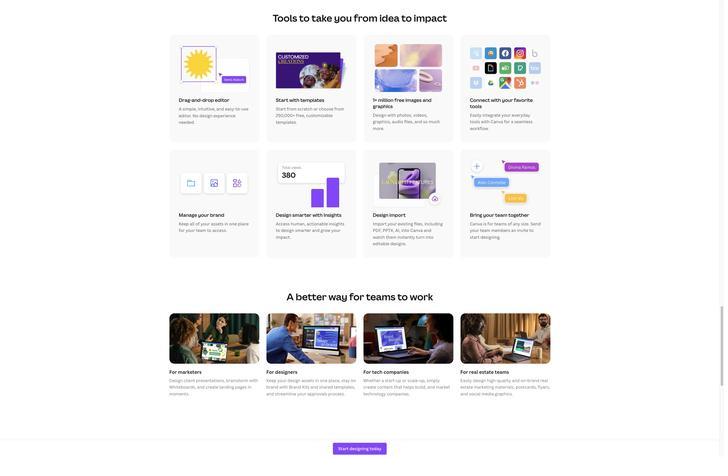 Task type: vqa. For each thing, say whether or not it's contained in the screenshot.


Task type: describe. For each thing, give the bounding box(es) containing it.
design for brainstorm
[[169, 378, 183, 384]]

free,
[[296, 113, 305, 119]]

connect
[[470, 97, 490, 104]]

materials,
[[495, 385, 515, 391]]

and inside drag-and-drop editor a simple, intuitive, and easy-to-use editor. no design experience needed.
[[216, 106, 224, 112]]

team for manage your brand
[[196, 228, 206, 234]]

your inside design smarter with insights access human, actionable insights to design smarter and grow your impact.
[[331, 228, 341, 234]]

much
[[429, 119, 440, 125]]

start-
[[385, 378, 396, 384]]

with up workflow.
[[481, 119, 490, 125]]

place
[[238, 221, 249, 227]]

free
[[395, 97, 405, 104]]

2 start from the top
[[276, 106, 286, 112]]

start with templates start from scratch or choose from 250,000+ free, customizable templates.
[[276, 97, 344, 125]]

build,
[[415, 385, 427, 391]]

drag-
[[179, 97, 192, 104]]

templates,
[[334, 385, 355, 391]]

your down kits
[[297, 392, 306, 397]]

grow
[[321, 228, 330, 234]]

and inside 'whether a start-up or scale-up, simply create content that helps build, and market technology companies.'
[[428, 385, 435, 391]]

customizable
[[306, 113, 333, 119]]

design inside keep your design assets in one place, stay on brand with brand kits and shared templates, and streamline your approvals process.
[[288, 378, 301, 384]]

companies
[[384, 370, 409, 376]]

your left favorite
[[502, 97, 513, 104]]

1 vertical spatial into
[[426, 235, 434, 240]]

easily inside easily design high-quality and on-brand real estate marketing materials, postcards, flyers, and social media graphics.
[[461, 378, 472, 384]]

use
[[241, 106, 249, 112]]

manage your brand keep all of your assets in one place for your team to access.
[[179, 212, 249, 234]]

send
[[531, 221, 541, 227]]

0 vertical spatial real
[[469, 370, 478, 376]]

one inside manage your brand keep all of your assets in one place for your team to access.
[[229, 221, 237, 227]]

audio
[[392, 119, 403, 125]]

up,
[[420, 378, 426, 384]]

all
[[190, 221, 195, 227]]

with up the integrate
[[491, 97, 501, 104]]

pptx,
[[383, 228, 394, 234]]

to inside manage your brand keep all of your assets in one place for your team to access.
[[207, 228, 211, 234]]

with inside start with templates start from scratch or choose from 250,000+ free, customizable templates.
[[289, 97, 299, 104]]

videos,
[[413, 112, 428, 118]]

pdf,
[[373, 228, 382, 234]]

media
[[482, 392, 494, 397]]

design inside easily design high-quality and on-brand real estate marketing materials, postcards, flyers, and social media graphics.
[[473, 378, 486, 384]]

brand inside easily design high-quality and on-brand real estate marketing materials, postcards, flyers, and social media graphics.
[[527, 378, 539, 384]]

impact
[[414, 11, 447, 24]]

whether a start-up or scale-up, simply create content that helps build, and market technology companies.
[[363, 378, 450, 397]]

of inside manage your brand keep all of your assets in one place for your team to access.
[[196, 221, 200, 227]]

editable
[[373, 241, 389, 247]]

marketing
[[474, 385, 494, 391]]

flyers,
[[538, 385, 550, 391]]

a inside drag-and-drop editor a simple, intuitive, and easy-to-use editor. no design experience needed.
[[179, 106, 182, 112]]

1 tools from the top
[[470, 103, 482, 110]]

your right manage
[[198, 212, 209, 219]]

a inside 'whether a start-up or scale-up, simply create content that helps build, and market technology companies.'
[[382, 378, 384, 384]]

designs.
[[390, 241, 407, 247]]

editor
[[215, 97, 229, 104]]

take
[[312, 11, 332, 24]]

and down videos,
[[415, 119, 422, 125]]

assets inside keep your design assets in one place, stay on brand with brand kits and shared templates, and streamline your approvals process.
[[302, 378, 314, 384]]

for inside manage your brand keep all of your assets in one place for your team to access.
[[179, 228, 185, 234]]

1 start from the top
[[276, 97, 288, 104]]

1 vertical spatial teams
[[366, 291, 396, 304]]

and up approvals
[[311, 385, 318, 391]]

files, inside 1+ million free images and graphics design with photos, videos, graphics, audio files, and so much more.
[[404, 119, 414, 125]]

way
[[329, 291, 347, 304]]

easy-
[[225, 106, 236, 112]]

market
[[436, 385, 450, 391]]

size.
[[521, 221, 530, 227]]

is
[[483, 221, 487, 227]]

your up start
[[470, 228, 479, 234]]

your up "is"
[[483, 212, 494, 219]]

simple,
[[183, 106, 197, 112]]

with inside design smarter with insights access human, actionable insights to design smarter and grow your impact.
[[313, 212, 323, 219]]

import
[[373, 221, 387, 227]]

in inside the design client presentations, brainstorm with whiteboards, and create landing pages in moments.
[[248, 385, 252, 391]]

actionable
[[307, 221, 328, 227]]

postcards,
[[516, 385, 537, 391]]

experience
[[213, 113, 236, 119]]

for real estate teams
[[461, 370, 509, 376]]

design inside drag-and-drop editor a simple, intuitive, and easy-to-use editor. no design experience needed.
[[199, 113, 212, 119]]

canva for existing
[[410, 228, 423, 234]]

2 tools from the top
[[470, 119, 480, 125]]

an
[[511, 228, 516, 234]]

scratch
[[298, 106, 313, 112]]

impact.
[[276, 235, 291, 240]]

start
[[470, 235, 480, 240]]

in inside manage your brand keep all of your assets in one place for your team to access.
[[225, 221, 228, 227]]

your down for designers
[[277, 378, 287, 384]]

for right way
[[349, 291, 364, 304]]

that
[[394, 385, 402, 391]]

process.
[[328, 392, 345, 397]]

client
[[184, 378, 195, 384]]

tools to take you from idea to impact
[[273, 11, 447, 24]]

technology
[[363, 392, 386, 397]]

your right the all at the left
[[201, 221, 210, 227]]

for for for marketers
[[169, 370, 177, 376]]

work
[[410, 291, 433, 304]]

one inside keep your design assets in one place, stay on brand with brand kits and shared templates, and streamline your approvals process.
[[320, 378, 328, 384]]

manage
[[179, 212, 197, 219]]

favorite
[[514, 97, 533, 104]]

bring your team together canva is for teams of any size. send your team members an invite to start designing.
[[470, 212, 541, 240]]

shared
[[319, 385, 333, 391]]

create inside the design client presentations, brainstorm with whiteboards, and create landing pages in moments.
[[206, 385, 218, 391]]

simply
[[427, 378, 440, 384]]

1 horizontal spatial estate
[[479, 370, 494, 376]]

designers
[[275, 370, 298, 376]]

real inside easily design high-quality and on-brand real estate marketing materials, postcards, flyers, and social media graphics.
[[540, 378, 548, 384]]

drop
[[202, 97, 214, 104]]

you
[[334, 11, 352, 24]]

brand inside keep your design assets in one place, stay on brand with brand kits and shared templates, and streamline your approvals process.
[[266, 385, 278, 391]]

1 horizontal spatial from
[[334, 106, 344, 112]]

quality
[[497, 378, 511, 384]]

idea
[[380, 11, 400, 24]]

with inside 1+ million free images and graphics design with photos, videos, graphics, audio files, and so much more.
[[388, 112, 396, 118]]

members
[[491, 228, 510, 234]]

easily design high-quality and on-brand real estate marketing materials, postcards, flyers, and social media graphics.
[[461, 378, 550, 397]]

companies.
[[387, 392, 410, 397]]

choose
[[319, 106, 333, 112]]

stay
[[341, 378, 350, 384]]

landing
[[219, 385, 234, 391]]

any
[[513, 221, 520, 227]]

and right images
[[423, 97, 432, 104]]

tech
[[372, 370, 383, 376]]

a inside connect with your favorite tools easily integrate your everyday tools with canva for a seamless workflow.
[[511, 119, 513, 125]]

moments.
[[169, 392, 189, 397]]

tools
[[273, 11, 297, 24]]



Task type: locate. For each thing, give the bounding box(es) containing it.
social
[[469, 392, 481, 397]]

to inside design smarter with insights access human, actionable insights to design smarter and grow your impact.
[[276, 228, 280, 234]]

to left access.
[[207, 228, 211, 234]]

with up streamline
[[279, 385, 288, 391]]

design up the import
[[373, 212, 388, 219]]

your right the integrate
[[502, 112, 511, 118]]

to inside bring your team together canva is for teams of any size. send your team members an invite to start designing.
[[529, 228, 534, 234]]

2 of from the left
[[508, 221, 512, 227]]

canva inside design import import your existing files, including pdf, pptx, ai, into canva and watch them instantly turn into editable designs.
[[410, 228, 423, 234]]

2 vertical spatial brand
[[266, 385, 278, 391]]

canva down bring
[[470, 221, 482, 227]]

1 horizontal spatial create
[[363, 385, 376, 391]]

estate up high-
[[479, 370, 494, 376]]

canva up turn on the right bottom of page
[[410, 228, 423, 234]]

access
[[276, 221, 290, 227]]

design up brand
[[288, 378, 301, 384]]

1 horizontal spatial a
[[511, 119, 513, 125]]

1 horizontal spatial brand
[[266, 385, 278, 391]]

one up 'shared'
[[320, 378, 328, 384]]

with up scratch
[[289, 97, 299, 104]]

0 horizontal spatial canva
[[410, 228, 423, 234]]

design inside design smarter with insights access human, actionable insights to design smarter and grow your impact.
[[281, 228, 294, 234]]

a up editor.
[[179, 106, 182, 112]]

canva
[[491, 119, 503, 125], [470, 221, 482, 227], [410, 228, 423, 234]]

canva down the integrate
[[491, 119, 503, 125]]

1 for from the left
[[169, 370, 177, 376]]

teams inside bring your team together canva is for teams of any size. send your team members an invite to start designing.
[[495, 221, 507, 227]]

1 vertical spatial easily
[[461, 378, 472, 384]]

canva inside connect with your favorite tools easily integrate your everyday tools with canva for a seamless workflow.
[[491, 119, 503, 125]]

files, inside design import import your existing files, including pdf, pptx, ai, into canva and watch them instantly turn into editable designs.
[[414, 221, 423, 227]]

0 horizontal spatial estate
[[461, 385, 473, 391]]

of
[[196, 221, 200, 227], [508, 221, 512, 227]]

team left access.
[[196, 228, 206, 234]]

to left work
[[398, 291, 408, 304]]

for tech companies
[[363, 370, 409, 376]]

watch
[[373, 235, 385, 240]]

connect with your favorite tools easily integrate your everyday tools with canva for a seamless workflow.
[[470, 97, 533, 131]]

insights
[[329, 221, 344, 227]]

real
[[469, 370, 478, 376], [540, 378, 548, 384]]

0 vertical spatial files,
[[404, 119, 414, 125]]

0 horizontal spatial or
[[314, 106, 318, 112]]

smarter down human,
[[295, 228, 311, 234]]

photos,
[[397, 112, 412, 118]]

1 horizontal spatial canva
[[470, 221, 482, 227]]

design up impact.
[[281, 228, 294, 234]]

1 horizontal spatial of
[[508, 221, 512, 227]]

1 vertical spatial start
[[276, 106, 286, 112]]

smarter
[[292, 212, 312, 219], [295, 228, 311, 234]]

0 vertical spatial keep
[[179, 221, 189, 227]]

into down existing
[[401, 228, 409, 234]]

access.
[[212, 228, 227, 234]]

and inside the design client presentations, brainstorm with whiteboards, and create landing pages in moments.
[[197, 385, 205, 391]]

a
[[511, 119, 513, 125], [382, 378, 384, 384]]

real up flyers,
[[540, 378, 548, 384]]

1+
[[373, 97, 377, 104]]

1 horizontal spatial or
[[402, 378, 407, 384]]

team up members
[[495, 212, 508, 219]]

editor.
[[179, 113, 192, 119]]

or right 'up'
[[402, 378, 407, 384]]

assets inside manage your brand keep all of your assets in one place for your team to access.
[[211, 221, 224, 227]]

together
[[509, 212, 529, 219]]

of right the all at the left
[[196, 221, 200, 227]]

no
[[193, 113, 198, 119]]

invite
[[517, 228, 528, 234]]

easily up workflow.
[[470, 112, 482, 118]]

graphics,
[[373, 119, 391, 125]]

and down presentations,
[[197, 385, 205, 391]]

with inside keep your design assets in one place, stay on brand with brand kits and shared templates, and streamline your approvals process.
[[279, 385, 288, 391]]

of inside bring your team together canva is for teams of any size. send your team members an invite to start designing.
[[508, 221, 512, 227]]

and up experience
[[216, 106, 224, 112]]

and inside design import import your existing files, including pdf, pptx, ai, into canva and watch them instantly turn into editable designs.
[[424, 228, 431, 234]]

from for start
[[287, 106, 297, 112]]

estate inside easily design high-quality and on-brand real estate marketing materials, postcards, flyers, and social media graphics.
[[461, 385, 473, 391]]

1 vertical spatial a
[[287, 291, 294, 304]]

marketers
[[178, 370, 202, 376]]

integrate
[[483, 112, 501, 118]]

streamline
[[275, 392, 296, 397]]

2 horizontal spatial team
[[495, 212, 508, 219]]

0 vertical spatial easily
[[470, 112, 482, 118]]

and down actionable
[[312, 228, 320, 234]]

from up the 250,000+ on the left
[[287, 106, 297, 112]]

approvals
[[307, 392, 327, 397]]

create inside 'whether a start-up or scale-up, simply create content that helps build, and market technology companies.'
[[363, 385, 376, 391]]

in right 'pages' on the bottom
[[248, 385, 252, 391]]

1 of from the left
[[196, 221, 200, 227]]

0 vertical spatial in
[[225, 221, 228, 227]]

1 vertical spatial assets
[[302, 378, 314, 384]]

design up whiteboards,
[[169, 378, 183, 384]]

1 vertical spatial real
[[540, 378, 548, 384]]

0 vertical spatial brand
[[210, 212, 224, 219]]

needed.
[[179, 120, 195, 125]]

easily up social
[[461, 378, 472, 384]]

for left seamless
[[504, 119, 510, 125]]

0 horizontal spatial a
[[382, 378, 384, 384]]

canva inside bring your team together canva is for teams of any size. send your team members an invite to start designing.
[[470, 221, 482, 227]]

design inside the design client presentations, brainstorm with whiteboards, and create landing pages in moments.
[[169, 378, 183, 384]]

0 horizontal spatial into
[[401, 228, 409, 234]]

your up pptx,
[[388, 221, 397, 227]]

2 vertical spatial in
[[248, 385, 252, 391]]

files, right existing
[[414, 221, 423, 227]]

0 vertical spatial assets
[[211, 221, 224, 227]]

and inside design smarter with insights access human, actionable insights to design smarter and grow your impact.
[[312, 228, 320, 234]]

0 vertical spatial or
[[314, 106, 318, 112]]

1 horizontal spatial one
[[320, 378, 328, 384]]

1 horizontal spatial a
[[287, 291, 294, 304]]

for for for tech companies
[[363, 370, 371, 376]]

intuitive,
[[198, 106, 215, 112]]

your inside design import import your existing files, including pdf, pptx, ai, into canva and watch them instantly turn into editable designs.
[[388, 221, 397, 227]]

real up marketing
[[469, 370, 478, 376]]

0 vertical spatial estate
[[479, 370, 494, 376]]

design inside design smarter with insights access human, actionable insights to design smarter and grow your impact.
[[276, 212, 291, 219]]

in up approvals
[[315, 378, 319, 384]]

1 vertical spatial one
[[320, 378, 328, 384]]

3 for from the left
[[363, 370, 371, 376]]

content
[[377, 385, 393, 391]]

for marketers
[[169, 370, 202, 376]]

or inside 'whether a start-up or scale-up, simply create content that helps build, and market technology companies.'
[[402, 378, 407, 384]]

for inside connect with your favorite tools easily integrate your everyday tools with canva for a seamless workflow.
[[504, 119, 510, 125]]

design
[[199, 113, 212, 119], [281, 228, 294, 234], [288, 378, 301, 384], [473, 378, 486, 384]]

on
[[351, 378, 356, 384]]

place,
[[329, 378, 340, 384]]

workflow.
[[470, 126, 489, 131]]

0 vertical spatial smarter
[[292, 212, 312, 219]]

brand up postcards,
[[527, 378, 539, 384]]

0 horizontal spatial create
[[206, 385, 218, 391]]

keep down for designers
[[266, 378, 276, 384]]

0 vertical spatial into
[[401, 228, 409, 234]]

2 vertical spatial teams
[[495, 370, 509, 376]]

1 vertical spatial estate
[[461, 385, 473, 391]]

2 horizontal spatial canva
[[491, 119, 503, 125]]

design for insights
[[276, 212, 291, 219]]

into right turn on the right bottom of page
[[426, 235, 434, 240]]

a down everyday at right top
[[511, 119, 513, 125]]

kits
[[302, 385, 310, 391]]

for for for designers
[[266, 370, 274, 376]]

images
[[405, 97, 422, 104]]

brand
[[210, 212, 224, 219], [527, 378, 539, 384], [266, 385, 278, 391]]

0 vertical spatial start
[[276, 97, 288, 104]]

team down "is"
[[480, 228, 490, 234]]

250,000+
[[276, 113, 295, 119]]

design import import your existing files, including pdf, pptx, ai, into canva and watch them instantly turn into editable designs.
[[373, 212, 443, 247]]

graphics.
[[495, 392, 513, 397]]

1 vertical spatial files,
[[414, 221, 423, 227]]

up
[[396, 378, 401, 384]]

a better way for teams to work
[[287, 291, 433, 304]]

1 vertical spatial smarter
[[295, 228, 311, 234]]

presentations,
[[196, 378, 225, 384]]

insights
[[324, 212, 342, 219]]

0 vertical spatial a
[[179, 106, 182, 112]]

million
[[378, 97, 394, 104]]

1 create from the left
[[206, 385, 218, 391]]

keep inside manage your brand keep all of your assets in one place for your team to access.
[[179, 221, 189, 227]]

with up actionable
[[313, 212, 323, 219]]

a left better at the bottom left of the page
[[287, 291, 294, 304]]

1 horizontal spatial real
[[540, 378, 548, 384]]

and left social
[[461, 392, 468, 397]]

for
[[169, 370, 177, 376], [266, 370, 274, 376], [363, 370, 371, 376], [461, 370, 468, 376]]

0 horizontal spatial files,
[[404, 119, 414, 125]]

design down 'intuitive,' at the top of the page
[[199, 113, 212, 119]]

in inside keep your design assets in one place, stay on brand with brand kits and shared templates, and streamline your approvals process.
[[315, 378, 319, 384]]

4 for from the left
[[461, 370, 468, 376]]

design up graphics, at the top
[[373, 112, 387, 118]]

0 horizontal spatial one
[[229, 221, 237, 227]]

better
[[296, 291, 327, 304]]

1 vertical spatial in
[[315, 378, 319, 384]]

keep your design assets in one place, stay on brand with brand kits and shared templates, and streamline your approvals process.
[[266, 378, 356, 397]]

whether
[[363, 378, 381, 384]]

2 horizontal spatial in
[[315, 378, 319, 384]]

for right "is"
[[488, 221, 494, 227]]

your
[[502, 97, 513, 104], [502, 112, 511, 118], [198, 212, 209, 219], [483, 212, 494, 219], [201, 221, 210, 227], [388, 221, 397, 227], [331, 228, 341, 234], [186, 228, 195, 234], [470, 228, 479, 234], [277, 378, 287, 384], [297, 392, 306, 397]]

with up audio at top right
[[388, 112, 396, 118]]

0 vertical spatial tools
[[470, 103, 482, 110]]

2 vertical spatial canva
[[410, 228, 423, 234]]

1 vertical spatial canva
[[470, 221, 482, 227]]

1 horizontal spatial files,
[[414, 221, 423, 227]]

1 horizontal spatial assets
[[302, 378, 314, 384]]

team inside manage your brand keep all of your assets in one place for your team to access.
[[196, 228, 206, 234]]

keep inside keep your design assets in one place, stay on brand with brand kits and shared templates, and streamline your approvals process.
[[266, 378, 276, 384]]

estate up social
[[461, 385, 473, 391]]

team for bring your team together
[[480, 228, 490, 234]]

easily inside connect with your favorite tools easily integrate your everyday tools with canva for a seamless workflow.
[[470, 112, 482, 118]]

to left take
[[299, 11, 310, 24]]

to-
[[236, 106, 241, 112]]

0 horizontal spatial real
[[469, 370, 478, 376]]

or
[[314, 106, 318, 112], [402, 378, 407, 384]]

instantly
[[398, 235, 415, 240]]

0 vertical spatial teams
[[495, 221, 507, 227]]

0 horizontal spatial in
[[225, 221, 228, 227]]

smarter up human,
[[292, 212, 312, 219]]

0 horizontal spatial team
[[196, 228, 206, 234]]

with inside the design client presentations, brainstorm with whiteboards, and create landing pages in moments.
[[249, 378, 258, 384]]

0 horizontal spatial assets
[[211, 221, 224, 227]]

a up content
[[382, 378, 384, 384]]

brand
[[289, 385, 301, 391]]

0 vertical spatial canva
[[491, 119, 503, 125]]

0 horizontal spatial from
[[287, 106, 297, 112]]

design up access
[[276, 212, 291, 219]]

design inside design import import your existing files, including pdf, pptx, ai, into canva and watch them instantly turn into editable designs.
[[373, 212, 388, 219]]

and left on-
[[512, 378, 520, 384]]

for inside bring your team together canva is for teams of any size. send your team members an invite to start designing.
[[488, 221, 494, 227]]

2 create from the left
[[363, 385, 376, 391]]

2 for from the left
[[266, 370, 274, 376]]

0 vertical spatial one
[[229, 221, 237, 227]]

including
[[424, 221, 443, 227]]

create down the 'whether'
[[363, 385, 376, 391]]

brand inside manage your brand keep all of your assets in one place for your team to access.
[[210, 212, 224, 219]]

1+ million free images and graphics design with photos, videos, graphics, audio files, and so much more.
[[373, 97, 440, 131]]

brand up access.
[[210, 212, 224, 219]]

to
[[299, 11, 310, 24], [401, 11, 412, 24], [276, 228, 280, 234], [207, 228, 211, 234], [529, 228, 534, 234], [398, 291, 408, 304]]

to down send
[[529, 228, 534, 234]]

1 vertical spatial brand
[[527, 378, 539, 384]]

from right you
[[354, 11, 378, 24]]

one
[[229, 221, 237, 227], [320, 378, 328, 384]]

brand up streamline
[[266, 385, 278, 391]]

existing
[[398, 221, 413, 227]]

0 horizontal spatial a
[[179, 106, 182, 112]]

or inside start with templates start from scratch or choose from 250,000+ free, customizable templates.
[[314, 106, 318, 112]]

design for your
[[373, 212, 388, 219]]

templates.
[[276, 120, 297, 125]]

create down presentations,
[[206, 385, 218, 391]]

0 horizontal spatial of
[[196, 221, 200, 227]]

keep left the all at the left
[[179, 221, 189, 227]]

1 vertical spatial keep
[[266, 378, 276, 384]]

ai,
[[395, 228, 400, 234]]

files, down photos,
[[404, 119, 414, 125]]

1 vertical spatial or
[[402, 378, 407, 384]]

or up the customizable
[[314, 106, 318, 112]]

to down access
[[276, 228, 280, 234]]

1 vertical spatial tools
[[470, 119, 480, 125]]

2 horizontal spatial from
[[354, 11, 378, 24]]

your down insights
[[331, 228, 341, 234]]

for designers
[[266, 370, 298, 376]]

1 vertical spatial a
[[382, 378, 384, 384]]

pages
[[235, 385, 247, 391]]

for for for real estate teams
[[461, 370, 468, 376]]

so
[[423, 119, 428, 125]]

design up marketing
[[473, 378, 486, 384]]

0 horizontal spatial keep
[[179, 221, 189, 227]]

and down simply
[[428, 385, 435, 391]]

from right choose
[[334, 106, 344, 112]]

design inside 1+ million free images and graphics design with photos, videos, graphics, audio files, and so much more.
[[373, 112, 387, 118]]

to right idea
[[401, 11, 412, 24]]

1 horizontal spatial into
[[426, 235, 434, 240]]

for down manage
[[179, 228, 185, 234]]

your down the all at the left
[[186, 228, 195, 234]]

more.
[[373, 126, 384, 131]]

with right 'brainstorm'
[[249, 378, 258, 384]]

assets up access.
[[211, 221, 224, 227]]

canva for tools
[[491, 119, 503, 125]]

and down including
[[424, 228, 431, 234]]

0 vertical spatial a
[[511, 119, 513, 125]]

assets up kits
[[302, 378, 314, 384]]

one left the place
[[229, 221, 237, 227]]

and left streamline
[[266, 392, 274, 397]]

from for you
[[354, 11, 378, 24]]

0 horizontal spatial brand
[[210, 212, 224, 219]]

whiteboards,
[[169, 385, 196, 391]]

bring
[[470, 212, 482, 219]]

1 horizontal spatial team
[[480, 228, 490, 234]]

1 horizontal spatial keep
[[266, 378, 276, 384]]

in up access.
[[225, 221, 228, 227]]

design
[[373, 112, 387, 118], [276, 212, 291, 219], [373, 212, 388, 219], [169, 378, 183, 384]]

start
[[276, 97, 288, 104], [276, 106, 286, 112]]

turn
[[416, 235, 425, 240]]

of left any
[[508, 221, 512, 227]]

easily
[[470, 112, 482, 118], [461, 378, 472, 384]]

import
[[389, 212, 406, 219]]

1 horizontal spatial in
[[248, 385, 252, 391]]

2 horizontal spatial brand
[[527, 378, 539, 384]]



